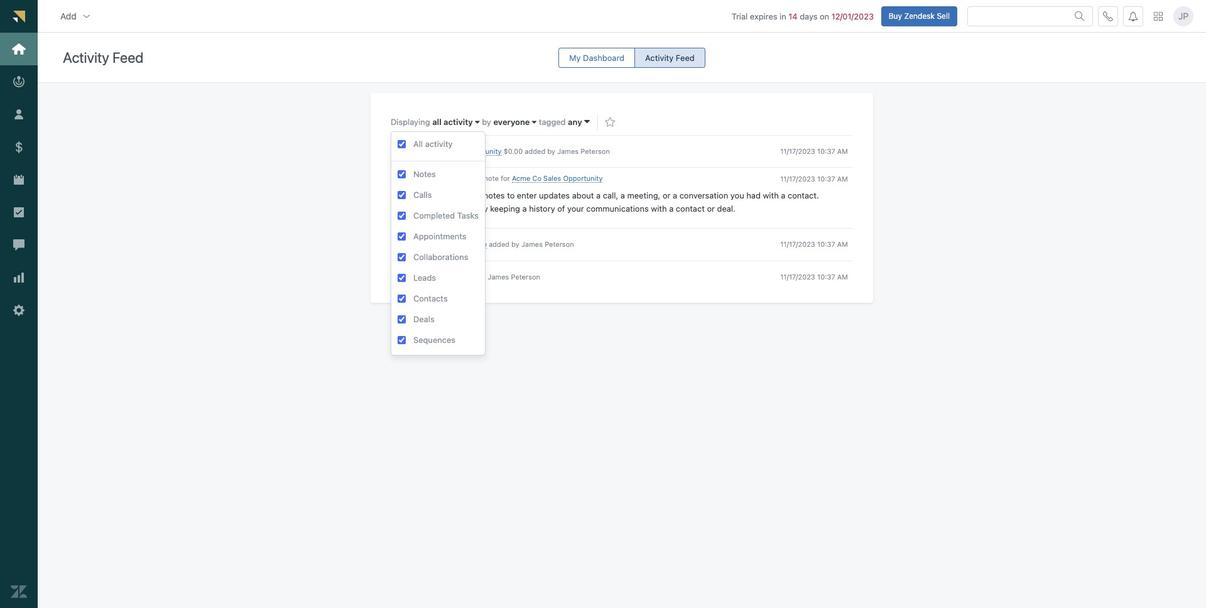 Task type: locate. For each thing, give the bounding box(es) containing it.
1 vertical spatial acme co sales opportunity link
[[512, 174, 603, 183]]

3 11/17/2023 from the top
[[780, 240, 815, 248]]

am for peterson
[[837, 240, 848, 248]]

2 horizontal spatial added
[[525, 147, 545, 155]]

james peterson left a note for acme co sales opportunity
[[411, 174, 603, 182]]

acme right the 'for'
[[512, 174, 530, 182]]

notes inside this is a note. use notes to enter updates about a call, a meeting, or a conversation you had with a contact. notes are helpful by keeping a history of your communications with a contact or deal.
[[411, 204, 434, 214]]

tagged
[[539, 117, 566, 127]]

1 vertical spatial sales
[[543, 174, 561, 182]]

1 horizontal spatial opportunity
[[563, 174, 603, 182]]

you
[[730, 190, 744, 201]]

0 horizontal spatial feed
[[112, 49, 143, 66]]

add
[[60, 10, 76, 21]]

am
[[837, 147, 848, 155], [837, 175, 848, 183], [837, 240, 848, 248], [837, 272, 848, 281]]

opportunity up about
[[563, 174, 603, 182]]

zendesk for zendesk sell employee added by james peterson
[[411, 240, 439, 248]]

1 horizontal spatial with
[[763, 190, 779, 201]]

sell
[[937, 11, 950, 20], [441, 240, 453, 248], [441, 272, 453, 281]]

Collaborations checkbox
[[398, 253, 406, 261]]

2 vertical spatial zendesk
[[411, 272, 439, 281]]

helpful
[[450, 204, 476, 214]]

search image
[[1075, 11, 1085, 21]]

1 vertical spatial sell
[[441, 240, 453, 248]]

caret down image for any
[[584, 116, 590, 127]]

all activity link
[[432, 117, 480, 127]]

1 10:37 from the top
[[817, 147, 835, 155]]

acme co sales opportunity $0.00 added by james peterson
[[411, 147, 610, 155]]

11/17/2023 for peterson
[[780, 240, 815, 248]]

0 vertical spatial zendesk
[[904, 11, 935, 20]]

zendesk up collaborations on the left top of the page
[[411, 240, 439, 248]]

a left call,
[[596, 190, 601, 201]]

0 horizontal spatial acme co sales opportunity link
[[411, 147, 502, 156]]

activity right all
[[444, 117, 473, 127]]

zendesk sell link
[[411, 272, 453, 281]]

1 vertical spatial co
[[532, 174, 541, 182]]

my dashboard link
[[559, 48, 635, 68]]

0 vertical spatial acme co sales opportunity link
[[411, 147, 502, 156]]

1 horizontal spatial or
[[707, 204, 715, 214]]

are
[[436, 204, 448, 214]]

1 vertical spatial zendesk
[[411, 240, 439, 248]]

a right call,
[[621, 190, 625, 201]]

11/17/2023
[[780, 147, 815, 155], [780, 175, 815, 183], [780, 240, 815, 248], [780, 272, 815, 281]]

1 horizontal spatial acme
[[512, 174, 530, 182]]

peterson down any
[[581, 147, 610, 155]]

in
[[780, 11, 786, 21]]

0 horizontal spatial opportunity
[[462, 147, 502, 155]]

zendesk for zendesk sell added by james peterson
[[411, 272, 439, 281]]

feed
[[112, 49, 143, 66], [676, 53, 695, 63]]

with right "had"
[[763, 190, 779, 201]]

co up enter
[[532, 174, 541, 182]]

jp
[[1178, 11, 1189, 21]]

by down tagged
[[547, 147, 555, 155]]

0 vertical spatial opportunity
[[462, 147, 502, 155]]

0 horizontal spatial co
[[431, 147, 440, 155]]

buy zendesk sell
[[889, 11, 950, 20]]

notes up calls
[[413, 169, 436, 179]]

sell down collaborations on the left top of the page
[[441, 272, 453, 281]]

2 11/17/2023 from the top
[[780, 175, 815, 183]]

1 vertical spatial activity
[[425, 139, 453, 149]]

with
[[763, 190, 779, 201], [651, 204, 667, 214]]

1 vertical spatial added
[[489, 240, 509, 248]]

james down any
[[557, 147, 579, 155]]

1 vertical spatial or
[[707, 204, 715, 214]]

zendesk image
[[11, 584, 27, 600]]

acme right all activity option
[[411, 147, 429, 155]]

activity
[[63, 49, 109, 66], [645, 53, 674, 63]]

am for acme
[[837, 175, 848, 183]]

activity down 'chevron down' image
[[63, 49, 109, 66]]

sales up updates
[[543, 174, 561, 182]]

peterson
[[581, 147, 610, 155], [434, 174, 463, 182], [545, 240, 574, 248], [511, 272, 540, 281]]

completed
[[413, 210, 455, 221]]

sell inside button
[[937, 11, 950, 20]]

2 11/17/2023 10:37 am from the top
[[780, 175, 848, 183]]

by down use
[[479, 204, 488, 214]]

11/17/2023 for by
[[780, 147, 815, 155]]

co
[[431, 147, 440, 155], [532, 174, 541, 182]]

added down collaborations on the left top of the page
[[455, 272, 476, 281]]

0 vertical spatial sell
[[937, 11, 950, 20]]

a down enter
[[522, 204, 527, 214]]

caret down image
[[584, 116, 590, 127], [475, 118, 480, 126], [532, 118, 537, 126]]

this is a note. use notes to enter updates about a call, a meeting, or a conversation you had with a contact. notes are helpful by keeping a history of your communications with a contact or deal.
[[411, 190, 821, 214]]

or down conversation
[[707, 204, 715, 214]]

3 11/17/2023 10:37 am from the top
[[780, 240, 848, 248]]

notes
[[484, 190, 505, 201]]

with down meeting,
[[651, 204, 667, 214]]

1 11/17/2023 from the top
[[780, 147, 815, 155]]

opportunity
[[462, 147, 502, 155], [563, 174, 603, 182]]

completed tasks
[[413, 210, 479, 221]]

or right meeting,
[[663, 190, 671, 201]]

acme co sales opportunity link
[[411, 147, 502, 156], [512, 174, 603, 183]]

james down zendesk sell employee added by james peterson
[[488, 272, 509, 281]]

notes
[[413, 169, 436, 179], [411, 204, 434, 214]]

activity feed
[[63, 49, 143, 66], [645, 53, 695, 63]]

co right the "all"
[[431, 147, 440, 155]]

jp button
[[1173, 6, 1193, 26]]

11/17/2023 10:37 am for peterson
[[780, 240, 848, 248]]

2 horizontal spatial caret down image
[[584, 116, 590, 127]]

acme co sales opportunity link down all activity link
[[411, 147, 502, 156]]

meeting,
[[627, 190, 660, 201]]

14
[[789, 11, 797, 21]]

0 vertical spatial sales
[[442, 147, 460, 155]]

1 horizontal spatial activity
[[645, 53, 674, 63]]

all
[[432, 117, 441, 127]]

10:37 for peterson
[[817, 240, 835, 248]]

1 horizontal spatial caret down image
[[532, 118, 537, 126]]

keeping
[[490, 204, 520, 214]]

0 horizontal spatial acme
[[411, 147, 429, 155]]

acme
[[411, 147, 429, 155], [512, 174, 530, 182]]

Appointments checkbox
[[398, 232, 406, 241]]

caret down image right all activity at top
[[475, 118, 480, 126]]

Calls checkbox
[[398, 191, 406, 199]]

added
[[525, 147, 545, 155], [489, 240, 509, 248], [455, 272, 476, 281]]

activity for all activity
[[425, 139, 453, 149]]

caret down image for everyone
[[532, 118, 537, 126]]

0 horizontal spatial or
[[663, 190, 671, 201]]

by
[[482, 117, 491, 127], [547, 147, 555, 155], [479, 204, 488, 214], [511, 240, 519, 248], [478, 272, 486, 281]]

0 horizontal spatial caret down image
[[475, 118, 480, 126]]

zendesk up contacts
[[411, 272, 439, 281]]

history
[[529, 204, 555, 214]]

2 vertical spatial sell
[[441, 272, 453, 281]]

a
[[478, 174, 482, 182], [438, 190, 443, 201], [596, 190, 601, 201], [621, 190, 625, 201], [673, 190, 677, 201], [781, 190, 785, 201], [522, 204, 527, 214], [669, 204, 674, 214]]

added right employee
[[489, 240, 509, 248]]

added right $0.00
[[525, 147, 545, 155]]

3 am from the top
[[837, 240, 848, 248]]

4 11/17/2023 from the top
[[780, 272, 815, 281]]

on
[[820, 11, 829, 21]]

james
[[557, 147, 579, 155], [411, 174, 432, 182], [521, 240, 543, 248], [488, 272, 509, 281]]

1 horizontal spatial sales
[[543, 174, 561, 182]]

2 10:37 from the top
[[817, 175, 835, 183]]

buy
[[889, 11, 902, 20]]

zendesk sell employee link
[[411, 240, 487, 249]]

1 vertical spatial with
[[651, 204, 667, 214]]

caret down image right any
[[584, 116, 590, 127]]

zendesk sell employee added by james peterson
[[411, 240, 574, 248]]

this
[[411, 190, 428, 201]]

activity right dashboard
[[645, 53, 674, 63]]

sales down all activity at top
[[442, 147, 460, 155]]

or
[[663, 190, 671, 201], [707, 204, 715, 214]]

11/17/2023 10:37 am for by
[[780, 147, 848, 155]]

activity
[[444, 117, 473, 127], [425, 139, 453, 149]]

1 vertical spatial notes
[[411, 204, 434, 214]]

0 vertical spatial with
[[763, 190, 779, 201]]

your
[[567, 204, 584, 214]]

1 am from the top
[[837, 147, 848, 155]]

10:37
[[817, 147, 835, 155], [817, 175, 835, 183], [817, 240, 835, 248], [817, 272, 835, 281]]

leads
[[413, 273, 436, 283]]

4 am from the top
[[837, 272, 848, 281]]

0 vertical spatial activity
[[444, 117, 473, 127]]

acme co sales opportunity link up updates
[[512, 174, 603, 183]]

sell for zendesk sell employee added by james peterson
[[441, 240, 453, 248]]

1 11/17/2023 10:37 am from the top
[[780, 147, 848, 155]]

note.
[[445, 190, 464, 201]]

activity right the "all"
[[425, 139, 453, 149]]

2 am from the top
[[837, 175, 848, 183]]

3 10:37 from the top
[[817, 240, 835, 248]]

sell right buy on the top of the page
[[937, 11, 950, 20]]

use
[[467, 190, 481, 201]]

zendesk
[[904, 11, 935, 20], [411, 240, 439, 248], [411, 272, 439, 281]]

zendesk right buy on the top of the page
[[904, 11, 935, 20]]

2 vertical spatial added
[[455, 272, 476, 281]]

caret down image left tagged
[[532, 118, 537, 126]]

all activity
[[413, 139, 453, 149]]

11/17/2023 10:37 am
[[780, 147, 848, 155], [780, 175, 848, 183], [780, 240, 848, 248], [780, 272, 848, 281]]

displaying
[[391, 117, 432, 127]]

0 vertical spatial or
[[663, 190, 671, 201]]

sell up collaborations on the left top of the page
[[441, 240, 453, 248]]

zendesk sell added by james peterson
[[411, 272, 540, 281]]

opportunity up note
[[462, 147, 502, 155]]

1 horizontal spatial feed
[[676, 53, 695, 63]]

all activity
[[432, 117, 473, 127]]

notes down this on the top
[[411, 204, 434, 214]]

sales
[[442, 147, 460, 155], [543, 174, 561, 182]]

to
[[507, 190, 515, 201]]

10:37 for acme
[[817, 175, 835, 183]]

$0.00
[[504, 147, 523, 155]]

calls image
[[1103, 11, 1113, 21]]



Task type: describe. For each thing, give the bounding box(es) containing it.
a right the left
[[478, 174, 482, 182]]

Sequences checkbox
[[398, 336, 406, 344]]

about
[[572, 190, 594, 201]]

by inside this is a note. use notes to enter updates about a call, a meeting, or a conversation you had with a contact. notes are helpful by keeping a history of your communications with a contact or deal.
[[479, 204, 488, 214]]

Contacts checkbox
[[398, 295, 406, 303]]

appointments
[[413, 231, 466, 241]]

for
[[501, 174, 510, 182]]

10:37 for by
[[817, 147, 835, 155]]

notes image
[[396, 173, 406, 183]]

left
[[465, 174, 476, 182]]

11/17/2023 10:37 am for acme
[[780, 175, 848, 183]]

everyone
[[493, 117, 530, 127]]

0 horizontal spatial activity
[[63, 49, 109, 66]]

Deals checkbox
[[398, 315, 406, 324]]

any
[[568, 117, 582, 127]]

add button
[[50, 4, 102, 29]]

buy zendesk sell button
[[881, 6, 957, 26]]

a up contact
[[673, 190, 677, 201]]

0 horizontal spatial added
[[455, 272, 476, 281]]

my dashboard
[[569, 53, 624, 63]]

updates
[[539, 190, 570, 201]]

1 vertical spatial opportunity
[[563, 174, 603, 182]]

Completed Tasks checkbox
[[398, 212, 406, 220]]

by left everyone
[[482, 117, 491, 127]]

james up calls
[[411, 174, 432, 182]]

activity for all activity
[[444, 117, 473, 127]]

Leads checkbox
[[398, 274, 406, 282]]

a right the 'is'
[[438, 190, 443, 201]]

sell for zendesk sell added by james peterson
[[441, 272, 453, 281]]

contact
[[676, 204, 705, 214]]

4 11/17/2023 10:37 am from the top
[[780, 272, 848, 281]]

Notes checkbox
[[398, 170, 406, 178]]

my
[[569, 53, 581, 63]]

tasks
[[457, 210, 479, 221]]

0 horizontal spatial with
[[651, 204, 667, 214]]

0 vertical spatial added
[[525, 147, 545, 155]]

peterson down of
[[545, 240, 574, 248]]

0 vertical spatial notes
[[413, 169, 436, 179]]

0 horizontal spatial activity feed
[[63, 49, 143, 66]]

days
[[800, 11, 818, 21]]

expires
[[750, 11, 777, 21]]

0 vertical spatial co
[[431, 147, 440, 155]]

james down history
[[521, 240, 543, 248]]

activity feed link
[[634, 48, 705, 68]]

bell image
[[1128, 11, 1138, 21]]

11/17/2023 for acme
[[780, 175, 815, 183]]

communications
[[586, 204, 649, 214]]

12/01/2023
[[832, 11, 874, 21]]

peterson up note.
[[434, 174, 463, 182]]

all
[[413, 139, 423, 149]]

1 horizontal spatial added
[[489, 240, 509, 248]]

a left contact
[[669, 204, 674, 214]]

calls
[[413, 190, 432, 200]]

trial expires in 14 days on 12/01/2023
[[732, 11, 874, 21]]

0 vertical spatial acme
[[411, 147, 429, 155]]

by down keeping
[[511, 240, 519, 248]]

1 horizontal spatial acme co sales opportunity link
[[512, 174, 603, 183]]

peterson down zendesk sell employee added by james peterson
[[511, 272, 540, 281]]

call,
[[603, 190, 618, 201]]

deals
[[413, 314, 435, 324]]

dashboard
[[583, 53, 624, 63]]

1 horizontal spatial co
[[532, 174, 541, 182]]

1 horizontal spatial activity feed
[[645, 53, 695, 63]]

enter
[[517, 190, 537, 201]]

contacts
[[413, 293, 448, 303]]

trial
[[732, 11, 748, 21]]

zendesk products image
[[1154, 12, 1163, 20]]

deal.
[[717, 204, 736, 214]]

of
[[557, 204, 565, 214]]

had
[[746, 190, 761, 201]]

4 10:37 from the top
[[817, 272, 835, 281]]

is
[[430, 190, 436, 201]]

collaborations
[[413, 252, 468, 262]]

All activity checkbox
[[398, 140, 406, 148]]

sequences
[[413, 335, 455, 345]]

conversation
[[679, 190, 728, 201]]

chevron down image
[[82, 11, 92, 21]]

caret down image inside all activity link
[[475, 118, 480, 126]]

by down zendesk sell employee added by james peterson
[[478, 272, 486, 281]]

employee
[[455, 240, 487, 248]]

1 vertical spatial acme
[[512, 174, 530, 182]]

contact.
[[788, 190, 819, 201]]

note
[[484, 174, 499, 182]]

a left contact. on the top of the page
[[781, 190, 785, 201]]

am for by
[[837, 147, 848, 155]]

zendesk inside button
[[904, 11, 935, 20]]

0 horizontal spatial sales
[[442, 147, 460, 155]]



Task type: vqa. For each thing, say whether or not it's contained in the screenshot.
11/17/2023 10:37 AM corresponding to by
yes



